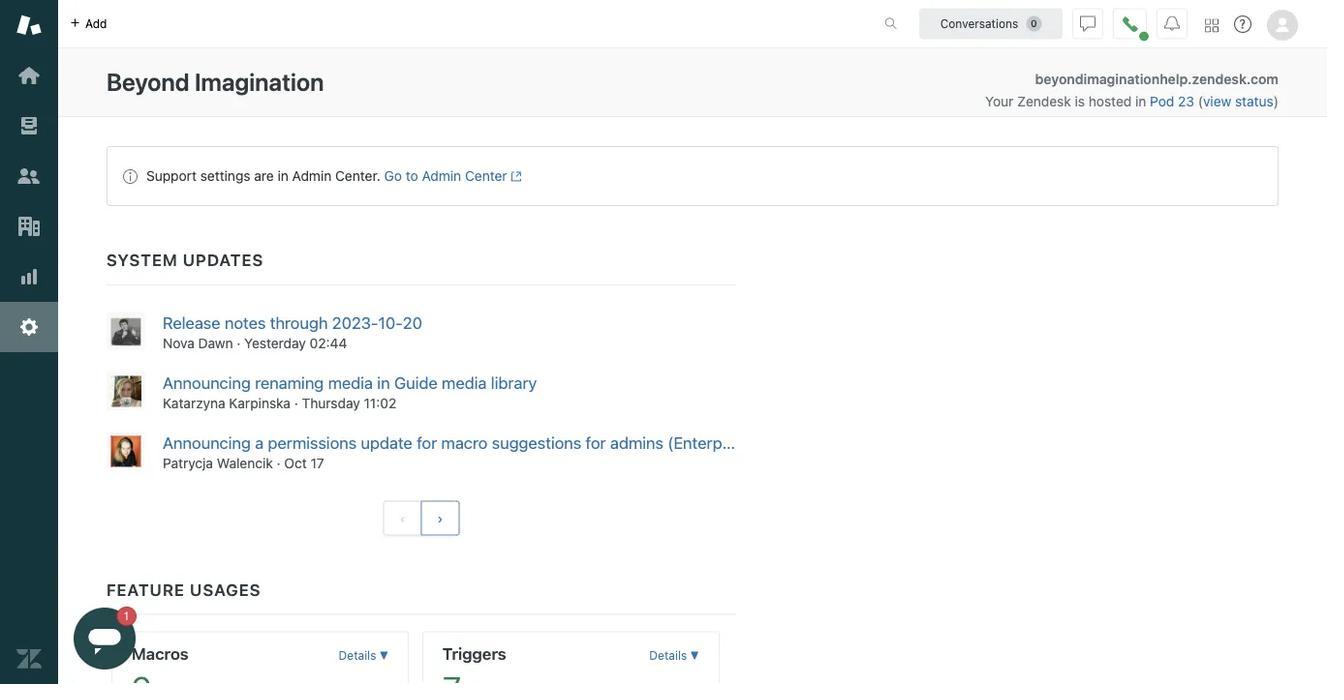 Task type: vqa. For each thing, say whether or not it's contained in the screenshot.
The Foodlez
no



Task type: describe. For each thing, give the bounding box(es) containing it.
imagination
[[195, 68, 324, 96]]

23
[[1178, 93, 1194, 109]]

20
[[403, 313, 422, 333]]

updates
[[183, 250, 264, 270]]

in for support settings are in admin center.
[[278, 168, 288, 184]]

‹
[[400, 510, 405, 526]]

feature usages
[[107, 580, 261, 599]]

add
[[85, 17, 107, 31]]

button displays agent's chat status as invisible. image
[[1080, 16, 1096, 31]]

yesterday 02:44
[[244, 335, 347, 351]]

2023-
[[332, 313, 378, 333]]

(enterprise
[[668, 433, 749, 452]]

katarzyna
[[163, 395, 225, 411]]

through
[[270, 313, 328, 333]]

▼ for macros
[[380, 649, 388, 663]]

1 for from the left
[[417, 433, 437, 452]]

reporting image
[[16, 264, 42, 290]]

› button
[[421, 501, 460, 536]]

in for announcing renaming media in guide media library
[[377, 373, 390, 393]]

patrycja walencik
[[163, 455, 273, 471]]

to
[[406, 168, 418, 184]]

notifications image
[[1164, 16, 1180, 31]]

status
[[1235, 93, 1274, 109]]

announcing renaming media in guide media library
[[163, 373, 537, 393]]

10-
[[378, 313, 403, 333]]

details for macros
[[339, 649, 376, 663]]

main element
[[0, 0, 58, 685]]

dawn
[[198, 335, 233, 351]]

go to admin center link
[[384, 168, 522, 184]]

are
[[254, 168, 274, 184]]

is
[[1075, 93, 1085, 109]]

support
[[146, 168, 197, 184]]

yesterday
[[244, 335, 306, 351]]

view
[[1203, 93, 1231, 109]]

1 media from the left
[[328, 373, 373, 393]]

(
[[1198, 93, 1203, 109]]

suggestions
[[492, 433, 581, 452]]

update
[[361, 433, 412, 452]]

view status link
[[1203, 93, 1274, 109]]

conversations
[[940, 17, 1018, 31]]

11:02
[[364, 395, 396, 411]]

get started image
[[16, 63, 42, 88]]

zendesk image
[[16, 647, 42, 672]]

a
[[255, 433, 264, 452]]

karpinska
[[229, 395, 291, 411]]

guide
[[394, 373, 438, 393]]

organizations image
[[16, 214, 42, 239]]

admins
[[610, 433, 663, 452]]



Task type: locate. For each thing, give the bounding box(es) containing it.
media up thursday 11:02
[[328, 373, 373, 393]]

katarzyna karpinska
[[163, 395, 291, 411]]

‹ button
[[383, 501, 422, 536]]

thursday 11:02
[[302, 395, 396, 411]]

details ▼ for macros
[[339, 649, 388, 663]]

go
[[384, 168, 402, 184]]

triggers
[[442, 644, 506, 663]]

(opens in a new tab) image
[[507, 171, 522, 182]]

1 ▼ from the left
[[380, 649, 388, 663]]

walencik
[[217, 455, 273, 471]]

announcing for announcing a permissions update for macro suggestions for admins (enterprise only)
[[163, 433, 251, 452]]

in
[[1135, 93, 1146, 109], [278, 168, 288, 184], [377, 373, 390, 393]]

get help image
[[1234, 15, 1251, 33]]

zendesk support image
[[16, 13, 42, 38]]

1 vertical spatial in
[[278, 168, 288, 184]]

2 announcing from the top
[[163, 433, 251, 452]]

nova
[[163, 335, 195, 351]]

permissions
[[268, 433, 357, 452]]

)
[[1274, 93, 1279, 109]]

oct
[[284, 455, 307, 471]]

17
[[310, 455, 324, 471]]

center.
[[335, 168, 380, 184]]

status
[[107, 146, 1279, 206]]

▼
[[380, 649, 388, 663], [690, 649, 699, 663]]

1 admin from the left
[[292, 168, 332, 184]]

only)
[[753, 433, 790, 452]]

details for triggers
[[649, 649, 687, 663]]

announcing a permissions update for macro suggestions for admins (enterprise only)
[[163, 433, 790, 452]]

0 horizontal spatial in
[[278, 168, 288, 184]]

zendesk
[[1017, 93, 1071, 109]]

announcing
[[163, 373, 251, 393], [163, 433, 251, 452]]

pod 23 link
[[1150, 93, 1198, 109]]

1 vertical spatial announcing
[[163, 433, 251, 452]]

macro
[[441, 433, 488, 452]]

0 horizontal spatial details ▼
[[339, 649, 388, 663]]

system
[[107, 250, 178, 270]]

release
[[163, 313, 220, 333]]

for left the admins
[[586, 433, 606, 452]]

›
[[437, 510, 443, 526]]

customers image
[[16, 164, 42, 189]]

2 for from the left
[[586, 433, 606, 452]]

pod
[[1150, 93, 1174, 109]]

2 vertical spatial in
[[377, 373, 390, 393]]

announcing up katarzyna
[[163, 373, 251, 393]]

announcing up patrycja walencik in the left of the page
[[163, 433, 251, 452]]

admin left center.
[[292, 168, 332, 184]]

announcing for announcing renaming media in guide media library
[[163, 373, 251, 393]]

▼ for triggers
[[690, 649, 699, 663]]

in left 'pod'
[[1135, 93, 1146, 109]]

for
[[417, 433, 437, 452], [586, 433, 606, 452]]

0 horizontal spatial for
[[417, 433, 437, 452]]

1 announcing from the top
[[163, 373, 251, 393]]

2 ▼ from the left
[[690, 649, 699, 663]]

notes
[[225, 313, 266, 333]]

2 details ▼ from the left
[[649, 649, 699, 663]]

views image
[[16, 113, 42, 139]]

library
[[491, 373, 537, 393]]

1 horizontal spatial in
[[377, 373, 390, 393]]

oct 17
[[284, 455, 324, 471]]

0 horizontal spatial ▼
[[380, 649, 388, 663]]

1 horizontal spatial details
[[649, 649, 687, 663]]

status containing support settings are in admin center.
[[107, 146, 1279, 206]]

1 details ▼ from the left
[[339, 649, 388, 663]]

0 horizontal spatial admin
[[292, 168, 332, 184]]

media
[[328, 373, 373, 393], [442, 373, 487, 393]]

admin
[[292, 168, 332, 184], [422, 168, 461, 184]]

2 media from the left
[[442, 373, 487, 393]]

patrycja
[[163, 455, 213, 471]]

in up 11:02
[[377, 373, 390, 393]]

in right are
[[278, 168, 288, 184]]

1 horizontal spatial ▼
[[690, 649, 699, 663]]

beyondimaginationhelp .zendesk.com your zendesk is hosted in pod 23 ( view status )
[[985, 71, 1279, 109]]

in inside beyondimaginationhelp .zendesk.com your zendesk is hosted in pod 23 ( view status )
[[1135, 93, 1146, 109]]

0 horizontal spatial details
[[339, 649, 376, 663]]

1 details from the left
[[339, 649, 376, 663]]

admin image
[[16, 315, 42, 340]]

macros
[[132, 644, 189, 663]]

renaming
[[255, 373, 324, 393]]

1 horizontal spatial media
[[442, 373, 487, 393]]

feature
[[107, 580, 185, 599]]

2 admin from the left
[[422, 168, 461, 184]]

details
[[339, 649, 376, 663], [649, 649, 687, 663]]

02:44
[[310, 335, 347, 351]]

nova dawn
[[163, 335, 233, 351]]

system updates
[[107, 250, 264, 270]]

release notes through 2023-10-20
[[163, 313, 422, 333]]

usages
[[190, 580, 261, 599]]

go to admin center
[[384, 168, 507, 184]]

support settings are in admin center.
[[146, 168, 380, 184]]

beyond
[[107, 68, 189, 96]]

1 horizontal spatial for
[[586, 433, 606, 452]]

beyondimaginationhelp
[[1035, 71, 1188, 87]]

for left macro
[[417, 433, 437, 452]]

details ▼
[[339, 649, 388, 663], [649, 649, 699, 663]]

zendesk products image
[[1205, 19, 1219, 32]]

.zendesk.com
[[1188, 71, 1279, 87]]

add button
[[58, 0, 119, 47]]

details ▼ for triggers
[[649, 649, 699, 663]]

beyond imagination
[[107, 68, 324, 96]]

admin right to
[[422, 168, 461, 184]]

1 horizontal spatial details ▼
[[649, 649, 699, 663]]

2 details from the left
[[649, 649, 687, 663]]

0 horizontal spatial media
[[328, 373, 373, 393]]

0 vertical spatial announcing
[[163, 373, 251, 393]]

media right guide
[[442, 373, 487, 393]]

conversations button
[[919, 8, 1063, 39]]

your
[[985, 93, 1013, 109]]

2 horizontal spatial in
[[1135, 93, 1146, 109]]

0 vertical spatial in
[[1135, 93, 1146, 109]]

hosted
[[1089, 93, 1132, 109]]

thursday
[[302, 395, 360, 411]]

center
[[465, 168, 507, 184]]

1 horizontal spatial admin
[[422, 168, 461, 184]]

settings
[[200, 168, 250, 184]]



